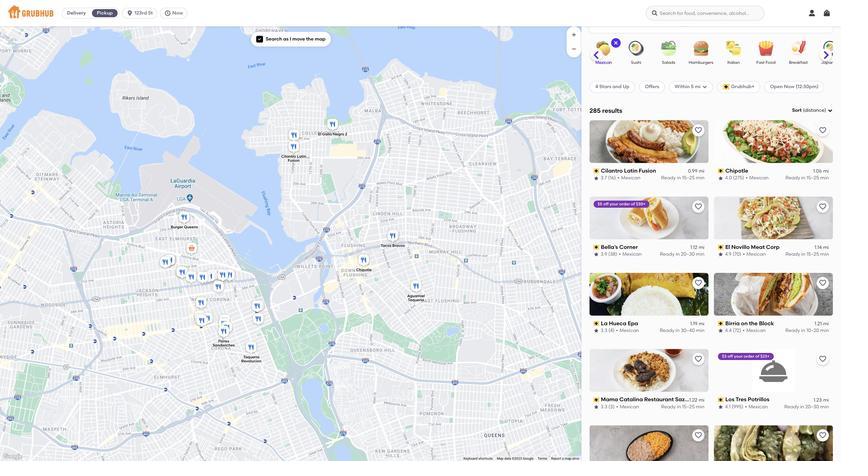 Task type: describe. For each thing, give the bounding box(es) containing it.
japanese image
[[820, 41, 842, 56]]

map
[[497, 458, 504, 461]]

min for el novillo meat corp
[[821, 252, 830, 258]]

pickup button
[[91, 8, 119, 19]]

aguamiel taqueria image
[[410, 280, 423, 295]]

la espiga restaurant & bakery image
[[220, 321, 234, 336]]

save this restaurant button for the mama catalina restaurant sazon casero logo
[[693, 354, 705, 366]]

123rd st
[[135, 10, 153, 16]]

5
[[692, 84, 694, 90]]

ready for los tres potrillos
[[785, 405, 800, 410]]

restaurant
[[645, 397, 675, 404]]

tacos bravos image
[[386, 229, 400, 244]]

in for chipotle
[[802, 175, 806, 181]]

4.4 (72)
[[726, 328, 742, 334]]

italian
[[728, 60, 741, 65]]

el rincon mexicano restuarant image
[[203, 270, 217, 285]]

burger queens image
[[178, 211, 191, 226]]

off for bella's
[[604, 202, 609, 207]]

unlock
[[691, 20, 707, 26]]

star icon image for los tres potrillos
[[719, 405, 724, 411]]

15–25 for mama catalina restaurant sazon casero
[[683, 405, 695, 410]]

potrillos
[[749, 397, 770, 404]]

$3 off your order of $23+
[[723, 355, 770, 360]]

save this restaurant image for chipotle
[[820, 126, 828, 135]]

within 5 mi
[[675, 84, 701, 90]]

1 vertical spatial tacos mexico image
[[218, 317, 231, 332]]

corp
[[767, 244, 780, 251]]

minus icon image
[[571, 46, 578, 52]]

bella's corner logo image
[[590, 197, 709, 240]]

birria on the block logo image
[[715, 273, 834, 316]]

cilantro latin fusion image
[[287, 140, 301, 155]]

(
[[804, 108, 805, 113]]

0 vertical spatial tacos mexico image
[[205, 269, 219, 283]]

el for el novillo meat corp
[[726, 244, 731, 251]]

3.3 (3)
[[601, 405, 615, 410]]

mexican for catalina
[[620, 405, 640, 410]]

sort ( distance )
[[793, 108, 827, 113]]

save this restaurant button for birria on the block logo
[[818, 277, 830, 290]]

delivery
[[715, 20, 733, 26]]

keyboard shortcuts button
[[464, 457, 493, 462]]

subscription pass image for mama catalina restaurant sazon casero
[[594, 398, 600, 403]]

ready in 15–25 min for mama catalina restaurant sazon casero
[[662, 405, 705, 410]]

grubhub plus flag logo image for grubhub+
[[724, 84, 731, 90]]

ready for mama catalina restaurant sazon casero
[[662, 405, 677, 410]]

star icon image for mama catalina restaurant sazon casero
[[594, 405, 600, 411]]

ready for la hueca epa
[[661, 328, 675, 334]]

terms link
[[538, 458, 548, 461]]

4.0
[[726, 175, 733, 181]]

report a map error
[[552, 458, 580, 461]]

$30+
[[637, 202, 646, 207]]

los tres potrillos logo image
[[753, 350, 796, 393]]

in for bella's corner
[[676, 252, 680, 258]]

tulcingo restaurant image
[[194, 313, 207, 328]]

revolucion
[[242, 360, 262, 364]]

chipotle  logo image
[[715, 120, 834, 163]]

in for la hueca epa
[[676, 328, 680, 334]]

sort
[[793, 108, 802, 113]]

• for los tres potrillos
[[746, 405, 748, 410]]

(995)
[[732, 405, 744, 410]]

1.22
[[690, 398, 698, 404]]

taqueria revolucion image
[[245, 341, 258, 356]]

subscription pass image for cilantro latin fusion
[[594, 169, 600, 174]]

el novillo meat corp image
[[288, 128, 301, 143]]

move
[[293, 36, 305, 42]]

bagel's and more image
[[212, 280, 225, 295]]

subscription pass image for los tres potrillos
[[719, 398, 725, 403]]

mama
[[602, 397, 619, 404]]

salads
[[663, 60, 676, 65]]

0.99 mi
[[689, 169, 705, 174]]

• for bella's corner
[[620, 252, 621, 258]]

japanese
[[822, 60, 842, 65]]

ready in 15–25 min for cilantro latin fusion
[[662, 175, 705, 181]]

1 horizontal spatial cilantro latin fusion
[[602, 168, 657, 174]]

epa
[[628, 321, 639, 327]]

0 horizontal spatial map
[[315, 36, 326, 42]]

save this restaurant button for tacos mexico logo
[[693, 430, 705, 442]]

shortcuts
[[479, 458, 493, 461]]

star icon image for bella's corner
[[594, 252, 600, 258]]

flores
[[219, 339, 229, 344]]

tacos bravos ny image
[[387, 228, 401, 243]]

la tamaleria colombiana image
[[176, 266, 189, 281]]

chipotle image
[[357, 254, 371, 269]]

15–25 for el novillo meat corp
[[807, 252, 820, 258]]

tacos bravos
[[381, 244, 405, 248]]

main navigation navigation
[[0, 0, 842, 26]]

save this restaurant button for chipotle  logo at the top right of the page
[[818, 124, 830, 137]]

data
[[505, 458, 512, 461]]

corner
[[620, 244, 639, 251]]

1.14
[[816, 245, 823, 251]]

map data ©2023 google
[[497, 458, 534, 461]]

keyboard
[[464, 458, 478, 461]]

(275)
[[734, 175, 745, 181]]

ready in 30–40 min
[[661, 328, 705, 334]]

4.1
[[726, 405, 731, 410]]

taco bell image
[[193, 310, 207, 325]]

20–30 for bella's corner
[[682, 252, 695, 258]]

cilantro latin fusion logo image
[[590, 120, 709, 163]]

birria on the block
[[726, 321, 775, 327]]

as
[[283, 36, 289, 42]]

ready in 20–30 min for los tres potrillos
[[785, 405, 830, 410]]

in for el novillo meat corp
[[802, 252, 806, 258]]

fast
[[757, 60, 765, 65]]

mexican for latin
[[622, 175, 641, 181]]

now inside button
[[173, 10, 183, 16]]

3.7 (16)
[[601, 175, 617, 181]]

2
[[345, 132, 348, 137]]

taqueria inside taqueria revolucion
[[243, 355, 260, 360]]

(12:30pm)
[[797, 84, 819, 90]]

subscription pass image for chipotle
[[719, 169, 725, 174]]

3.9 (38)
[[601, 252, 618, 258]]

bella's corner image
[[223, 269, 237, 283]]

burger queens
[[171, 225, 198, 230]]

gallo
[[323, 132, 332, 137]]

• mexican for birria on the block
[[744, 328, 766, 334]]

min for los tres potrillos
[[821, 405, 830, 410]]

(16)
[[609, 175, 617, 181]]

1.21
[[815, 321, 823, 327]]

casero
[[693, 397, 713, 404]]

caridad restaurant image
[[199, 271, 212, 286]]

min for la hueca epa
[[697, 328, 705, 334]]

salads image
[[657, 41, 681, 56]]

in for cilantro latin fusion
[[678, 175, 682, 181]]

0 vertical spatial the
[[306, 36, 314, 42]]

97 quick deli & grocery image
[[185, 242, 199, 257]]

queens
[[184, 225, 198, 230]]

la hueca epa logo image
[[590, 273, 709, 316]]

in for mama catalina restaurant sazon casero
[[678, 405, 682, 410]]

285
[[590, 107, 601, 115]]

none field containing sort
[[793, 107, 834, 114]]

star icon image for chipotle
[[719, 176, 724, 181]]

hamburgers image
[[690, 41, 714, 56]]

save this restaurant image for la hueca epa
[[695, 279, 703, 287]]

aguamiel
[[408, 294, 425, 299]]

chipotle inside map region
[[356, 268, 372, 272]]

google
[[523, 458, 534, 461]]

los 3 potrillos express image
[[195, 296, 208, 311]]

food
[[766, 60, 776, 65]]

open
[[771, 84, 784, 90]]

1 vertical spatial the
[[750, 321, 759, 327]]

subscription pass image for el novillo meat corp
[[719, 245, 725, 250]]

tulcingo image
[[218, 314, 232, 329]]

negro
[[333, 132, 345, 137]]

svg image inside now button
[[164, 10, 171, 17]]

tacos mexico logo image
[[590, 426, 709, 462]]

los tres potrillos image
[[251, 300, 264, 315]]

mexican for tres
[[749, 405, 769, 410]]

1.06 mi
[[814, 169, 830, 174]]

$3
[[723, 355, 727, 360]]

tacos bravos logo image
[[715, 426, 834, 462]]

svg image inside 123rd st button
[[127, 10, 133, 17]]

plus icon image
[[571, 31, 578, 38]]

©2023
[[512, 458, 523, 461]]

the king of tacos image
[[159, 256, 172, 271]]

4.0 (275)
[[726, 175, 745, 181]]

in for birria on the block
[[802, 328, 806, 334]]

ready in 20–30 min for bella's corner
[[661, 252, 705, 258]]

1 vertical spatial now
[[785, 84, 795, 90]]

• mexican for los tres potrillos
[[746, 405, 769, 410]]

3.3 for mama catalina restaurant sazon casero
[[601, 405, 608, 410]]

$23+
[[761, 355, 770, 360]]

el novillo meat corp logo image
[[715, 197, 834, 240]]

bravos
[[393, 244, 405, 248]]

mexican image
[[593, 41, 616, 56]]

min for chipotle
[[821, 175, 830, 181]]

mexican for corner
[[623, 252, 642, 258]]

4 stars and up
[[596, 84, 630, 90]]

15–25 for cilantro latin fusion
[[683, 175, 695, 181]]

cilantro inside map region
[[282, 154, 296, 159]]

• for el novillo meat corp
[[744, 252, 746, 258]]

• for chipotle
[[747, 175, 748, 181]]

of for corner
[[632, 202, 636, 207]]

homemade taqueria image
[[195, 314, 209, 329]]

google image
[[2, 453, 24, 462]]

delivery button
[[62, 8, 91, 19]]



Task type: locate. For each thing, give the bounding box(es) containing it.
taqueria revolucion
[[242, 355, 262, 364]]

now right open on the right
[[785, 84, 795, 90]]

of for tres
[[756, 355, 760, 360]]

flores sandwiches
[[213, 339, 235, 348]]

la nueva colombia restaurant image
[[163, 254, 177, 269]]

now right st
[[173, 10, 183, 16]]

mama catalina restaurant sazon casero
[[602, 397, 713, 404]]

3.3
[[601, 328, 608, 334], [601, 405, 608, 410]]

ready for el novillo meat corp
[[786, 252, 801, 258]]

1 horizontal spatial your
[[735, 355, 743, 360]]

mexican down meat
[[747, 252, 767, 258]]

0 horizontal spatial el
[[318, 132, 322, 137]]

cilantro
[[282, 154, 296, 159], [602, 168, 623, 174]]

subscription pass image left los
[[719, 398, 725, 403]]

0 horizontal spatial 20–30
[[682, 252, 695, 258]]

1.21 mi
[[815, 321, 830, 327]]

ready in 15–25 min down 1.14
[[786, 252, 830, 258]]

0 vertical spatial taqueria
[[408, 298, 425, 303]]

within
[[675, 84, 690, 90]]

• right (70)
[[744, 252, 746, 258]]

grubhub plus flag logo image
[[680, 20, 688, 27], [724, 84, 731, 90]]

min down 1.19 mi
[[697, 328, 705, 334]]

3 subscription pass image from the top
[[719, 398, 725, 403]]

order left $23+
[[744, 355, 755, 360]]

• mexican for chipotle
[[747, 175, 769, 181]]

min for mama catalina restaurant sazon casero
[[697, 405, 705, 410]]

• for mama catalina restaurant sazon casero
[[617, 405, 619, 410]]

• mexican down birria on the block
[[744, 328, 766, 334]]

1 vertical spatial el
[[726, 244, 731, 251]]

1 vertical spatial cilantro latin fusion
[[602, 168, 657, 174]]

mi for latin
[[700, 169, 705, 174]]

0 horizontal spatial cilantro latin fusion
[[282, 154, 307, 163]]

1 vertical spatial map
[[565, 458, 572, 461]]

ready for bella's corner
[[661, 252, 675, 258]]

0 vertical spatial chipotle
[[726, 168, 749, 174]]

1 vertical spatial 20–30
[[806, 405, 820, 410]]

ready in 15–25 min down 0.99
[[662, 175, 705, 181]]

1 subscription pass image from the top
[[719, 245, 725, 250]]

ready for cilantro latin fusion
[[662, 175, 677, 181]]

subscription pass image for birria on the block
[[719, 322, 725, 327]]

3.9
[[601, 252, 608, 258]]

subscription pass image left bella's
[[594, 245, 600, 250]]

4.9 (70)
[[726, 252, 742, 258]]

grubhub plus flag logo image left unlock
[[680, 20, 688, 27]]

mi right 1.21
[[824, 321, 830, 327]]

star icon image left 4.1
[[719, 405, 724, 411]]

285 results
[[590, 107, 623, 115]]

2 save this restaurant image from the left
[[820, 432, 828, 440]]

1 horizontal spatial of
[[756, 355, 760, 360]]

mexican down potrillos
[[749, 405, 769, 410]]

• mexican down el novillo meat corp
[[744, 252, 767, 258]]

open now (12:30pm)
[[771, 84, 819, 90]]

valdes house bar & restaurant image
[[163, 254, 177, 269]]

mi right 1.22
[[700, 398, 705, 404]]

0 vertical spatial now
[[173, 10, 183, 16]]

• mexican down corner
[[620, 252, 642, 258]]

20–30 down 1.23
[[806, 405, 820, 410]]

mi right 1.12
[[700, 245, 705, 251]]

0 vertical spatial el
[[318, 132, 322, 137]]

birria
[[726, 321, 740, 327]]

mi right 1.14
[[824, 245, 830, 251]]

min for cilantro latin fusion
[[697, 175, 705, 181]]

0 horizontal spatial latin
[[297, 154, 307, 159]]

1 vertical spatial taqueria
[[243, 355, 260, 360]]

mexican down birria on the block
[[747, 328, 766, 334]]

metro star coffee shop image
[[175, 265, 188, 280]]

el inside map region
[[318, 132, 322, 137]]

1 horizontal spatial save this restaurant image
[[820, 432, 828, 440]]

1.19
[[691, 321, 698, 327]]

0 vertical spatial cilantro latin fusion
[[282, 154, 307, 163]]

mama catalina restaurant sazon casero image
[[252, 299, 266, 314]]

star icon image left 3.9
[[594, 252, 600, 258]]

0 horizontal spatial save this restaurant image
[[695, 432, 703, 440]]

mi for corner
[[700, 245, 705, 251]]

mexican for hueca
[[620, 328, 640, 334]]

save this restaurant button for el novillo meat corp logo
[[818, 201, 830, 213]]

ready in 10–20 min
[[786, 328, 830, 334]]

1 horizontal spatial el
[[726, 244, 731, 251]]

svg image
[[824, 9, 832, 17], [127, 10, 133, 17], [164, 10, 171, 17], [703, 84, 708, 90]]

1 horizontal spatial the
[[750, 321, 759, 327]]

mexican right (16)
[[622, 175, 641, 181]]

1 vertical spatial ready in 20–30 min
[[785, 405, 830, 410]]

hamburgers
[[689, 60, 714, 65]]

fusion
[[288, 158, 300, 163], [640, 168, 657, 174]]

1.23 mi
[[814, 398, 830, 404]]

los tres potrillos
[[726, 397, 770, 404]]

0.99
[[689, 169, 698, 174]]

1 vertical spatial order
[[744, 355, 755, 360]]

of left $30+
[[632, 202, 636, 207]]

• right (4)
[[617, 328, 619, 334]]

123rd st button
[[122, 8, 160, 19]]

0 vertical spatial order
[[620, 202, 631, 207]]

mi for on
[[824, 321, 830, 327]]

off right '$3'
[[728, 355, 734, 360]]

30–40
[[681, 328, 695, 334]]

your right $5
[[610, 202, 619, 207]]

svg image
[[809, 9, 817, 17], [652, 10, 659, 17], [258, 37, 262, 41], [614, 40, 619, 46], [828, 108, 834, 113]]

1 horizontal spatial order
[[744, 355, 755, 360]]

up
[[623, 84, 630, 90]]

Search for food, convenience, alcohol... search field
[[647, 6, 765, 21]]

• right the (38)
[[620, 252, 621, 258]]

tacos mexico image
[[205, 269, 219, 283], [218, 317, 231, 332]]

subscription pass image for bella's corner
[[594, 245, 600, 250]]

min down 1.14 mi
[[821, 252, 830, 258]]

0 vertical spatial ready in 20–30 min
[[661, 252, 705, 258]]

mexican down catalina
[[620, 405, 640, 410]]

breakfast image
[[787, 41, 811, 56]]

0 vertical spatial 3.3
[[601, 328, 608, 334]]

0 vertical spatial your
[[610, 202, 619, 207]]

hueca
[[610, 321, 627, 327]]

1 vertical spatial latin
[[625, 168, 638, 174]]

20–30 for los tres potrillos
[[806, 405, 820, 410]]

0 horizontal spatial ready in 20–30 min
[[661, 252, 705, 258]]

1 horizontal spatial 20–30
[[806, 405, 820, 410]]

mi
[[696, 84, 701, 90], [700, 169, 705, 174], [824, 169, 830, 174], [700, 245, 705, 251], [824, 245, 830, 251], [700, 321, 705, 327], [824, 321, 830, 327], [700, 398, 705, 404], [824, 398, 830, 404]]

0 vertical spatial 20–30
[[682, 252, 695, 258]]

None field
[[793, 107, 834, 114]]

mi for novillo
[[824, 245, 830, 251]]

fusion down cilantro latin fusion logo
[[640, 168, 657, 174]]

offers
[[646, 84, 660, 90]]

15–25 down 1.22
[[683, 405, 695, 410]]

mexican down epa
[[620, 328, 640, 334]]

• mexican right (16)
[[618, 175, 641, 181]]

• right (16)
[[618, 175, 620, 181]]

0 horizontal spatial chipotle
[[356, 268, 372, 272]]

map right move
[[315, 36, 326, 42]]

svg image inside 'field'
[[828, 108, 834, 113]]

1 vertical spatial of
[[756, 355, 760, 360]]

el jarochito mexican food truck image
[[252, 313, 265, 327]]

15–25 for chipotle
[[807, 175, 820, 181]]

catalina
[[620, 397, 644, 404]]

0 horizontal spatial the
[[306, 36, 314, 42]]

0 vertical spatial latin
[[297, 154, 307, 159]]

1 horizontal spatial fusion
[[640, 168, 657, 174]]

off
[[604, 202, 609, 207], [728, 355, 734, 360]]

mi right 1.23
[[824, 398, 830, 404]]

your for bella's
[[610, 202, 619, 207]]

• right (72)
[[744, 328, 745, 334]]

mama catalina restaurant sazon casero logo image
[[590, 350, 709, 393]]

2 3.3 from the top
[[601, 405, 608, 410]]

subscription pass image left novillo
[[719, 245, 725, 250]]

star icon image left 4.0
[[719, 176, 724, 181]]

0 horizontal spatial now
[[173, 10, 183, 16]]

• mexican down catalina
[[617, 405, 640, 410]]

order for corner
[[620, 202, 631, 207]]

fusion inside map region
[[288, 158, 300, 163]]

1 horizontal spatial grubhub plus flag logo image
[[724, 84, 731, 90]]

save this restaurant button for cilantro latin fusion logo
[[693, 124, 705, 137]]

0 vertical spatial grubhub plus flag logo image
[[680, 20, 688, 27]]

ready in 15–25 min
[[662, 175, 705, 181], [786, 175, 830, 181], [786, 252, 830, 258], [662, 405, 705, 410]]

results
[[603, 107, 623, 115]]

ready for birria on the block
[[786, 328, 801, 334]]

• mexican down epa
[[617, 328, 640, 334]]

nuevo tacos al suadero image
[[201, 312, 214, 327]]

save this restaurant image
[[695, 432, 703, 440], [820, 432, 828, 440]]

order left $30+
[[620, 202, 631, 207]]

keyboard shortcuts
[[464, 458, 493, 461]]

map region
[[0, 0, 624, 462]]

fast food image
[[755, 41, 779, 56]]

1 vertical spatial 3.3
[[601, 405, 608, 410]]

block
[[760, 321, 775, 327]]

ready in 20–30 min down 1.23
[[785, 405, 830, 410]]

min down 1.12 mi
[[697, 252, 705, 258]]

now
[[173, 10, 183, 16], [785, 84, 795, 90]]

15–25 down 0.99
[[683, 175, 695, 181]]

1 horizontal spatial map
[[565, 458, 572, 461]]

1 vertical spatial grubhub plus flag logo image
[[724, 84, 731, 90]]

save this restaurant image for save this restaurant button corresponding to tacos bravos logo
[[820, 432, 828, 440]]

and
[[613, 84, 622, 90]]

$0
[[708, 20, 714, 26]]

el left gallo
[[318, 132, 322, 137]]

cilantro latin fusion inside map region
[[282, 154, 307, 163]]

1 horizontal spatial ready in 20–30 min
[[785, 405, 830, 410]]

error
[[573, 458, 580, 461]]

the right move
[[306, 36, 314, 42]]

in for los tres potrillos
[[801, 405, 805, 410]]

0 horizontal spatial grubhub plus flag logo image
[[680, 20, 688, 27]]

4.4
[[726, 328, 732, 334]]

subscription pass image left la
[[594, 322, 600, 327]]

el up 4.9
[[726, 244, 731, 251]]

sushi
[[632, 60, 642, 65]]

latin inside map region
[[297, 154, 307, 159]]

0 horizontal spatial fusion
[[288, 158, 300, 163]]

of
[[632, 202, 636, 207], [756, 355, 760, 360]]

1.12 mi
[[691, 245, 705, 251]]

min for birria on the block
[[821, 328, 830, 334]]

save this restaurant image
[[695, 126, 703, 135], [820, 126, 828, 135], [695, 203, 703, 211], [820, 203, 828, 211], [695, 279, 703, 287], [820, 279, 828, 287], [695, 356, 703, 364], [820, 356, 828, 364]]

star icon image left 4.4
[[719, 329, 724, 334]]

• right (3)
[[617, 405, 619, 410]]

• for cilantro latin fusion
[[618, 175, 620, 181]]

15–25
[[683, 175, 695, 181], [807, 175, 820, 181], [807, 252, 820, 258], [683, 405, 695, 410]]

star icon image for la hueca epa
[[594, 329, 600, 334]]

your right '$3'
[[735, 355, 743, 360]]

3.7
[[601, 175, 608, 181]]

1.06
[[814, 169, 823, 174]]

cilantro down el novillo meat corp 'image'
[[282, 154, 296, 159]]

0 vertical spatial fusion
[[288, 158, 300, 163]]

mexican right "(275)"
[[750, 175, 769, 181]]

save this restaurant button for la hueca epa logo in the right bottom of the page
[[693, 277, 705, 290]]

123rd
[[135, 10, 147, 16]]

meat
[[752, 244, 766, 251]]

0 horizontal spatial your
[[610, 202, 619, 207]]

mi right 5
[[696, 84, 701, 90]]

star icon image left 4.9
[[719, 252, 724, 258]]

min down 1.21 mi
[[821, 328, 830, 334]]

• mexican for bella's corner
[[620, 252, 642, 258]]

• mexican for mama catalina restaurant sazon casero
[[617, 405, 640, 410]]

• for la hueca epa
[[617, 328, 619, 334]]

taqueria inside aguamiel taqueria
[[408, 298, 425, 303]]

• mexican for cilantro latin fusion
[[618, 175, 641, 181]]

star icon image left 3.3 (4)
[[594, 329, 600, 334]]

ready in 20–30 min down 1.12
[[661, 252, 705, 258]]

save this restaurant image for mama catalina restaurant sazon casero
[[695, 356, 703, 364]]

1 vertical spatial chipotle
[[356, 268, 372, 272]]

subscription pass image
[[594, 169, 600, 174], [719, 169, 725, 174], [594, 245, 600, 250], [594, 322, 600, 327], [594, 398, 600, 403]]

1 vertical spatial your
[[735, 355, 743, 360]]

mexican down corner
[[623, 252, 642, 258]]

unlock $0 delivery fees
[[691, 20, 744, 26]]

cilantro latin fusion up (16)
[[602, 168, 657, 174]]

save this restaurant button
[[693, 124, 705, 137], [818, 124, 830, 137], [693, 201, 705, 213], [818, 201, 830, 213], [693, 277, 705, 290], [818, 277, 830, 290], [693, 354, 705, 366], [818, 354, 830, 366], [693, 430, 705, 442], [818, 430, 830, 442]]

)
[[825, 108, 827, 113]]

0 horizontal spatial taqueria
[[243, 355, 260, 360]]

mexican down "mexican" image
[[596, 60, 613, 65]]

•
[[618, 175, 620, 181], [747, 175, 748, 181], [620, 252, 621, 258], [744, 252, 746, 258], [617, 328, 619, 334], [744, 328, 745, 334], [617, 405, 619, 410], [746, 405, 748, 410]]

now button
[[160, 8, 190, 19]]

20–30
[[682, 252, 695, 258], [806, 405, 820, 410]]

• mexican
[[618, 175, 641, 181], [747, 175, 769, 181], [620, 252, 642, 258], [744, 252, 767, 258], [617, 328, 640, 334], [744, 328, 766, 334], [617, 405, 640, 410], [746, 405, 769, 410]]

off right $5
[[604, 202, 609, 207]]

sandwiches
[[213, 343, 235, 348]]

1 vertical spatial subscription pass image
[[719, 322, 725, 327]]

of left $23+
[[756, 355, 760, 360]]

mexican for novillo
[[747, 252, 767, 258]]

mi for hueca
[[700, 321, 705, 327]]

save this restaurant button for tacos bravos logo
[[818, 430, 830, 442]]

subscription pass image up $5
[[594, 169, 600, 174]]

your for los
[[735, 355, 743, 360]]

subscription pass image left mama
[[594, 398, 600, 403]]

evelia's tamales image
[[185, 271, 198, 285]]

ready in 15–25 min down sazon
[[662, 405, 705, 410]]

1 vertical spatial off
[[728, 355, 734, 360]]

1 3.3 from the top
[[601, 328, 608, 334]]

0 horizontal spatial of
[[632, 202, 636, 207]]

grubhub plus flag logo image for unlock $0 delivery fees
[[680, 20, 688, 27]]

italian image
[[722, 41, 746, 56]]

$5
[[598, 202, 603, 207]]

0 vertical spatial of
[[632, 202, 636, 207]]

on
[[742, 321, 749, 327]]

• mexican right "(275)"
[[747, 175, 769, 181]]

el novillo meat corp
[[726, 244, 780, 251]]

star icon image left 3.3 (3) on the bottom of page
[[594, 405, 600, 411]]

el
[[318, 132, 322, 137], [726, 244, 731, 251]]

15–25 down 1.06
[[807, 175, 820, 181]]

15–25 down 1.14
[[807, 252, 820, 258]]

flores sandwiches image
[[217, 325, 231, 340]]

1 horizontal spatial chipotle
[[726, 168, 749, 174]]

0 vertical spatial subscription pass image
[[719, 245, 725, 250]]

subscription pass image
[[719, 245, 725, 250], [719, 322, 725, 327], [719, 398, 725, 403]]

1.23
[[814, 398, 823, 404]]

ready in 20–30 min
[[661, 252, 705, 258], [785, 405, 830, 410]]

star icon image for el novillo meat corp
[[719, 252, 724, 258]]

pickup
[[97, 10, 113, 16]]

order for tres
[[744, 355, 755, 360]]

birria on the block image
[[213, 268, 227, 283]]

mexican
[[596, 60, 613, 65], [622, 175, 641, 181], [750, 175, 769, 181], [623, 252, 642, 258], [747, 252, 767, 258], [620, 328, 640, 334], [747, 328, 766, 334], [620, 405, 640, 410], [749, 405, 769, 410]]

min
[[697, 175, 705, 181], [821, 175, 830, 181], [697, 252, 705, 258], [821, 252, 830, 258], [697, 328, 705, 334], [821, 328, 830, 334], [697, 405, 705, 410], [821, 405, 830, 410]]

• mexican for el novillo meat corp
[[744, 252, 767, 258]]

1 vertical spatial fusion
[[640, 168, 657, 174]]

4
[[596, 84, 599, 90]]

el gallo negro 2 image
[[326, 118, 340, 132]]

subscription pass image left birria
[[719, 322, 725, 327]]

min down "1.23 mi"
[[821, 405, 830, 410]]

• down los tres potrillos in the right of the page
[[746, 405, 748, 410]]

ready in 15–25 min for chipotle
[[786, 175, 830, 181]]

subscription pass image for la hueca epa
[[594, 322, 600, 327]]

mi for catalina
[[700, 398, 705, 404]]

mi right 1.19
[[700, 321, 705, 327]]

min down 0.99 mi
[[697, 175, 705, 181]]

1 horizontal spatial off
[[728, 355, 734, 360]]

min down the casero
[[697, 405, 705, 410]]

ready for chipotle
[[786, 175, 801, 181]]

save this restaurant image for el novillo meat corp
[[820, 203, 828, 211]]

off for los
[[728, 355, 734, 360]]

fast food
[[757, 60, 776, 65]]

0 vertical spatial map
[[315, 36, 326, 42]]

1 horizontal spatial now
[[785, 84, 795, 90]]

map
[[315, 36, 326, 42], [565, 458, 572, 461]]

subscription pass image right 0.99 mi
[[719, 169, 725, 174]]

grubhub plus flag logo image left grubhub+
[[724, 84, 731, 90]]

1 vertical spatial cilantro
[[602, 168, 623, 174]]

search as i move the map
[[266, 36, 326, 42]]

mexican for on
[[747, 328, 766, 334]]

0 horizontal spatial order
[[620, 202, 631, 207]]

chipotle
[[726, 168, 749, 174], [356, 268, 372, 272]]

mi for tres
[[824, 398, 830, 404]]

0 horizontal spatial cilantro
[[282, 154, 296, 159]]

1 horizontal spatial taqueria
[[408, 298, 425, 303]]

bella's corner
[[602, 244, 639, 251]]

3.3 (4)
[[601, 328, 615, 334]]

1 horizontal spatial latin
[[625, 168, 638, 174]]

1 save this restaurant image from the left
[[695, 432, 703, 440]]

save this restaurant image for tacos mexico logo save this restaurant button
[[695, 432, 703, 440]]

1.19 mi
[[691, 321, 705, 327]]

20–30 down 1.12
[[682, 252, 695, 258]]

star icon image for cilantro latin fusion
[[594, 176, 600, 181]]

3.3 left (3)
[[601, 405, 608, 410]]

0 vertical spatial off
[[604, 202, 609, 207]]

• mexican down potrillos
[[746, 405, 769, 410]]

tres
[[736, 397, 747, 404]]

• mexican for la hueca epa
[[617, 328, 640, 334]]

mi right 1.06
[[824, 169, 830, 174]]

ready in 15–25 min down 1.06
[[786, 175, 830, 181]]

• right "(275)"
[[747, 175, 748, 181]]

0 horizontal spatial off
[[604, 202, 609, 207]]

1.14 mi
[[816, 245, 830, 251]]

3.3 for la hueca epa
[[601, 328, 608, 334]]

• for birria on the block
[[744, 328, 745, 334]]

star icon image
[[594, 176, 600, 181], [719, 176, 724, 181], [594, 252, 600, 258], [719, 252, 724, 258], [594, 329, 600, 334], [719, 329, 724, 334], [594, 405, 600, 411], [719, 405, 724, 411]]

star icon image for birria on the block
[[719, 329, 724, 334]]

fusion down 'cilantro latin fusion' image
[[288, 158, 300, 163]]

el for el gallo negro 2
[[318, 132, 322, 137]]

the right on
[[750, 321, 759, 327]]

1.22 mi
[[690, 398, 705, 404]]

map right a on the right
[[565, 458, 572, 461]]

min down 1.06 mi
[[821, 175, 830, 181]]

el tri mx restaurant image
[[196, 271, 209, 286]]

2 vertical spatial subscription pass image
[[719, 398, 725, 403]]

ready in 15–25 min for el novillo meat corp
[[786, 252, 830, 258]]

3.3 down la
[[601, 328, 608, 334]]

min for bella's corner
[[697, 252, 705, 258]]

0 vertical spatial cilantro
[[282, 154, 296, 159]]

sushi image
[[625, 41, 649, 56]]

1 horizontal spatial cilantro
[[602, 168, 623, 174]]

save this restaurant image for cilantro latin fusion
[[695, 126, 703, 135]]

cilantro latin fusion down el novillo meat corp 'image'
[[282, 154, 307, 163]]

save this restaurant image for birria on the block
[[820, 279, 828, 287]]

distance
[[805, 108, 825, 113]]

cilantro up (16)
[[602, 168, 623, 174]]

2 subscription pass image from the top
[[719, 322, 725, 327]]

(4)
[[609, 328, 615, 334]]

sazon
[[676, 397, 692, 404]]

mi right 0.99
[[700, 169, 705, 174]]

la hueca epa image
[[216, 269, 230, 283]]

terms
[[538, 458, 548, 461]]

star icon image left the 3.7 on the right of the page
[[594, 176, 600, 181]]



Task type: vqa. For each thing, say whether or not it's contained in the screenshot.
• Mexican
yes



